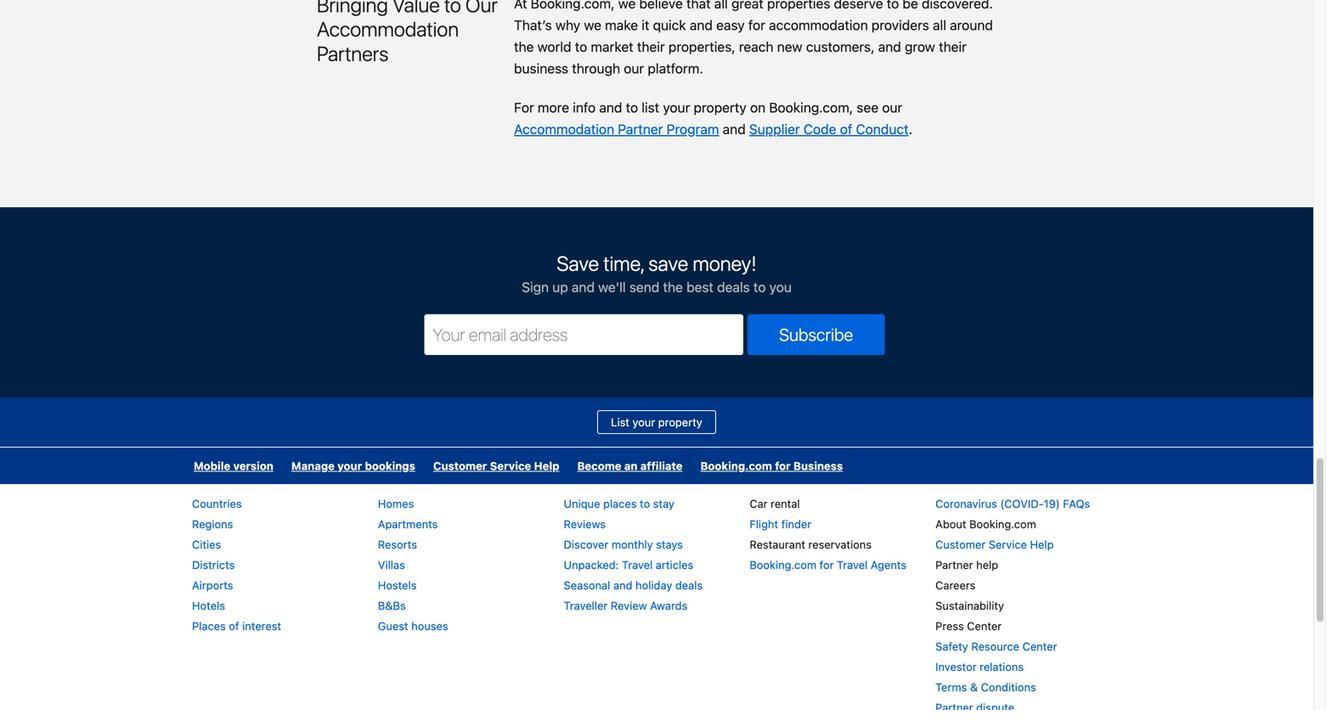 Task type: locate. For each thing, give the bounding box(es) containing it.
press center link
[[936, 620, 1002, 633]]

and down that
[[690, 17, 713, 33]]

2 travel from the left
[[837, 559, 868, 572]]

navigation
[[185, 448, 853, 484]]

0 vertical spatial booking.com
[[701, 460, 773, 473]]

0 vertical spatial deals
[[717, 279, 750, 295]]

on
[[750, 99, 766, 115]]

partner help link
[[936, 559, 999, 572]]

0 horizontal spatial their
[[637, 39, 665, 55]]

2 vertical spatial for
[[820, 559, 834, 572]]

0 vertical spatial all
[[715, 0, 728, 11]]

countries link
[[192, 498, 242, 510]]

1 vertical spatial customer service help link
[[936, 538, 1054, 551]]

1 travel from the left
[[622, 559, 653, 572]]

booking.com down coronavirus (covid-19) faqs link
[[970, 518, 1037, 531]]

1 horizontal spatial booking.com,
[[769, 99, 854, 115]]

1 horizontal spatial the
[[663, 279, 683, 295]]

0 vertical spatial help
[[534, 460, 560, 473]]

1 vertical spatial customer
[[936, 538, 986, 551]]

1 vertical spatial your
[[633, 416, 655, 429]]

0 horizontal spatial the
[[514, 39, 534, 55]]

help inside coronavirus (covid-19) faqs about booking.com customer service help partner help careers sustainability press center safety resource center investor relations terms & conditions
[[1031, 538, 1054, 551]]

1 vertical spatial deals
[[676, 579, 703, 592]]

0 horizontal spatial customer
[[433, 460, 487, 473]]

regions link
[[192, 518, 233, 531]]

0 vertical spatial the
[[514, 39, 534, 55]]

the
[[514, 39, 534, 55], [663, 279, 683, 295]]

to left stay
[[640, 498, 650, 510]]

through
[[572, 60, 621, 77]]

properties
[[767, 0, 831, 11]]

conduct
[[856, 121, 909, 137]]

guest houses link
[[378, 620, 448, 633]]

save time, save money! sign up and we'll send the best deals to you
[[522, 252, 792, 295]]

all up "easy"
[[715, 0, 728, 11]]

1 vertical spatial booking.com
[[970, 518, 1037, 531]]

investor
[[936, 661, 977, 674]]

flight finder link
[[750, 518, 812, 531]]

bookings
[[365, 460, 416, 473]]

your for bookings
[[338, 460, 362, 473]]

Your email address email field
[[425, 314, 744, 355]]

0 horizontal spatial accommodation
[[317, 17, 459, 41]]

1 horizontal spatial we
[[619, 0, 636, 11]]

accommodation inside bringing value to our accommodation partners
[[317, 17, 459, 41]]

to left be
[[887, 0, 899, 11]]

and down providers
[[879, 39, 902, 55]]

stay
[[653, 498, 675, 510]]

0 horizontal spatial your
[[338, 460, 362, 473]]

great
[[732, 0, 764, 11]]

save time, save money! footer
[[0, 206, 1314, 711]]

0 horizontal spatial for
[[749, 17, 766, 33]]

customers,
[[806, 39, 875, 55]]

0 vertical spatial customer service help link
[[425, 448, 568, 484]]

b&bs
[[378, 600, 406, 612]]

customer right bookings
[[433, 460, 487, 473]]

2 horizontal spatial for
[[820, 559, 834, 572]]

property
[[694, 99, 747, 115], [659, 416, 703, 429]]

your right list on the left of the page
[[663, 99, 690, 115]]

navigation containing mobile version
[[185, 448, 853, 484]]

rental
[[771, 498, 800, 510]]

up
[[553, 279, 568, 295]]

to inside the unique places to stay reviews discover monthly stays unpacked: travel articles seasonal and holiday deals traveller review awards
[[640, 498, 650, 510]]

0 vertical spatial customer
[[433, 460, 487, 473]]

for inside car rental flight finder restaurant reservations booking.com for travel agents
[[820, 559, 834, 572]]

customer service help link
[[425, 448, 568, 484], [936, 538, 1054, 551]]

for inside at booking.com, we believe that all great properties deserve to be discovered. that's why we make it quick and easy for accommodation providers all around the world to market their properties, reach new customers, and grow their business through our platform.
[[749, 17, 766, 33]]

restaurant
[[750, 538, 806, 551]]

booking.com for travel agents link
[[750, 559, 907, 572]]

customer service help link for partner help
[[936, 538, 1054, 551]]

flight
[[750, 518, 779, 531]]

1 horizontal spatial their
[[939, 39, 967, 55]]

help
[[534, 460, 560, 473], [1031, 538, 1054, 551]]

partner down list on the left of the page
[[618, 121, 663, 137]]

19)
[[1044, 498, 1061, 510]]

airports
[[192, 579, 233, 592]]

booking.com inside car rental flight finder restaurant reservations booking.com for travel agents
[[750, 559, 817, 572]]

accommodation partner program link
[[514, 121, 719, 137]]

of right places
[[229, 620, 239, 633]]

careers link
[[936, 579, 976, 592]]

your right 'manage'
[[338, 460, 362, 473]]

service inside coronavirus (covid-19) faqs about booking.com customer service help partner help careers sustainability press center safety resource center investor relations terms & conditions
[[989, 538, 1028, 551]]

0 vertical spatial partner
[[618, 121, 663, 137]]

your right list
[[633, 416, 655, 429]]

1 horizontal spatial customer
[[936, 538, 986, 551]]

seasonal and holiday deals link
[[564, 579, 703, 592]]

1 vertical spatial property
[[659, 416, 703, 429]]

new
[[777, 39, 803, 55]]

the down save
[[663, 279, 683, 295]]

0 vertical spatial property
[[694, 99, 747, 115]]

1 vertical spatial for
[[775, 460, 791, 473]]

to left "you"
[[754, 279, 766, 295]]

our up 'conduct'
[[883, 99, 903, 115]]

1 horizontal spatial your
[[633, 416, 655, 429]]

1 vertical spatial partner
[[936, 559, 974, 572]]

0 horizontal spatial booking.com,
[[531, 0, 615, 11]]

interest
[[242, 620, 281, 633]]

at
[[514, 0, 527, 11]]

1 horizontal spatial all
[[933, 17, 947, 33]]

partner up careers
[[936, 559, 974, 572]]

1 horizontal spatial accommodation
[[514, 121, 615, 137]]

0 horizontal spatial deals
[[676, 579, 703, 592]]

1 horizontal spatial customer service help link
[[936, 538, 1054, 551]]

2 vertical spatial booking.com
[[750, 559, 817, 572]]

partner inside for more info and to list your property on booking.com, see our accommodation partner program and supplier code of conduct .
[[618, 121, 663, 137]]

booking.com up 'car'
[[701, 460, 773, 473]]

we right why
[[584, 17, 602, 33]]

bringing value to our accommodation partners
[[317, 0, 498, 65]]

customer service help
[[433, 460, 560, 473]]

about
[[936, 518, 967, 531]]

to left the our
[[445, 0, 461, 16]]

travel down 'reservations'
[[837, 559, 868, 572]]

1 horizontal spatial for
[[775, 460, 791, 473]]

1 vertical spatial accommodation
[[514, 121, 615, 137]]

the down that's
[[514, 39, 534, 55]]

their down it
[[637, 39, 665, 55]]

reservations
[[809, 538, 872, 551]]

articles
[[656, 559, 694, 572]]

1 horizontal spatial partner
[[936, 559, 974, 572]]

0 vertical spatial for
[[749, 17, 766, 33]]

for down great
[[749, 17, 766, 33]]

and inside the unique places to stay reviews discover monthly stays unpacked: travel articles seasonal and holiday deals traveller review awards
[[614, 579, 633, 592]]

and right up
[[572, 279, 595, 295]]

sustainability
[[936, 600, 1005, 612]]

for left business
[[775, 460, 791, 473]]

1 vertical spatial help
[[1031, 538, 1054, 551]]

property up affiliate
[[659, 416, 703, 429]]

for down 'reservations'
[[820, 559, 834, 572]]

booking.com,
[[531, 0, 615, 11], [769, 99, 854, 115]]

for
[[749, 17, 766, 33], [775, 460, 791, 473], [820, 559, 834, 572]]

coronavirus (covid-19) faqs link
[[936, 498, 1091, 510]]

property up program
[[694, 99, 747, 115]]

1 vertical spatial all
[[933, 17, 947, 33]]

2 horizontal spatial your
[[663, 99, 690, 115]]

0 horizontal spatial help
[[534, 460, 560, 473]]

to left list on the left of the page
[[626, 99, 638, 115]]

1 horizontal spatial service
[[989, 538, 1028, 551]]

awards
[[650, 600, 688, 612]]

0 vertical spatial of
[[840, 121, 853, 137]]

help down 19)
[[1031, 538, 1054, 551]]

to inside bringing value to our accommodation partners
[[445, 0, 461, 16]]

1 horizontal spatial help
[[1031, 538, 1054, 551]]

coronavirus
[[936, 498, 998, 510]]

of inside for more info and to list your property on booking.com, see our accommodation partner program and supplier code of conduct .
[[840, 121, 853, 137]]

accommodation down more
[[514, 121, 615, 137]]

center up relations
[[1023, 640, 1058, 653]]

all
[[715, 0, 728, 11], [933, 17, 947, 33]]

easy
[[717, 17, 745, 33]]

0 horizontal spatial customer service help link
[[425, 448, 568, 484]]

guest
[[378, 620, 408, 633]]

0 vertical spatial we
[[619, 0, 636, 11]]

hotels
[[192, 600, 225, 612]]

faqs
[[1064, 498, 1091, 510]]

to inside for more info and to list your property on booking.com, see our accommodation partner program and supplier code of conduct .
[[626, 99, 638, 115]]

0 vertical spatial accommodation
[[317, 17, 459, 41]]

partner inside coronavirus (covid-19) faqs about booking.com customer service help partner help careers sustainability press center safety resource center investor relations terms & conditions
[[936, 559, 974, 572]]

customer up the partner help link
[[936, 538, 986, 551]]

countries regions cities districts airports hotels places of interest
[[192, 498, 281, 633]]

0 vertical spatial our
[[624, 60, 644, 77]]

1 horizontal spatial of
[[840, 121, 853, 137]]

your for property
[[633, 416, 655, 429]]

0 horizontal spatial we
[[584, 17, 602, 33]]

become
[[578, 460, 622, 473]]

we
[[619, 0, 636, 11], [584, 17, 602, 33]]

of right code
[[840, 121, 853, 137]]

.
[[909, 121, 913, 137]]

1 horizontal spatial travel
[[837, 559, 868, 572]]

2 vertical spatial your
[[338, 460, 362, 473]]

0 horizontal spatial of
[[229, 620, 239, 633]]

world
[[538, 39, 572, 55]]

of
[[840, 121, 853, 137], [229, 620, 239, 633]]

1 horizontal spatial our
[[883, 99, 903, 115]]

our down market
[[624, 60, 644, 77]]

1 vertical spatial of
[[229, 620, 239, 633]]

mobile
[[194, 460, 231, 473]]

and
[[690, 17, 713, 33], [879, 39, 902, 55], [600, 99, 623, 115], [723, 121, 746, 137], [572, 279, 595, 295], [614, 579, 633, 592]]

your
[[663, 99, 690, 115], [633, 416, 655, 429], [338, 460, 362, 473]]

0 vertical spatial your
[[663, 99, 690, 115]]

places of interest link
[[192, 620, 281, 633]]

their down around
[[939, 39, 967, 55]]

help left become
[[534, 460, 560, 473]]

1 vertical spatial center
[[1023, 640, 1058, 653]]

booking.com, up code
[[769, 99, 854, 115]]

0 horizontal spatial travel
[[622, 559, 653, 572]]

accommodation down value
[[317, 17, 459, 41]]

all down discovered.
[[933, 17, 947, 33]]

districts link
[[192, 559, 235, 572]]

hostels
[[378, 579, 417, 592]]

1 vertical spatial the
[[663, 279, 683, 295]]

1 vertical spatial service
[[989, 538, 1028, 551]]

0 vertical spatial center
[[967, 620, 1002, 633]]

travel
[[622, 559, 653, 572], [837, 559, 868, 572]]

deals down 'articles'
[[676, 579, 703, 592]]

1 horizontal spatial deals
[[717, 279, 750, 295]]

0 vertical spatial booking.com,
[[531, 0, 615, 11]]

1 vertical spatial booking.com,
[[769, 99, 854, 115]]

monthly
[[612, 538, 653, 551]]

booking.com, up why
[[531, 0, 615, 11]]

booking.com down restaurant
[[750, 559, 817, 572]]

around
[[950, 17, 993, 33]]

accommodation
[[317, 17, 459, 41], [514, 121, 615, 137]]

center up resource
[[967, 620, 1002, 633]]

deals down money!
[[717, 279, 750, 295]]

and up the traveller review awards "link"
[[614, 579, 633, 592]]

hotels link
[[192, 600, 225, 612]]

we up make
[[619, 0, 636, 11]]

travel up seasonal and holiday deals link
[[622, 559, 653, 572]]

1 vertical spatial our
[[883, 99, 903, 115]]

villas link
[[378, 559, 405, 572]]

our inside at booking.com, we believe that all great properties deserve to be discovered. that's why we make it quick and easy for accommodation providers all around the world to market their properties, reach new customers, and grow their business through our platform.
[[624, 60, 644, 77]]

0 horizontal spatial partner
[[618, 121, 663, 137]]

discovered.
[[922, 0, 993, 11]]

and left supplier
[[723, 121, 746, 137]]

it
[[642, 17, 650, 33]]

0 vertical spatial service
[[490, 460, 531, 473]]

help
[[977, 559, 999, 572]]

homes
[[378, 498, 414, 510]]

to down why
[[575, 39, 588, 55]]

0 horizontal spatial our
[[624, 60, 644, 77]]



Task type: vqa. For each thing, say whether or not it's contained in the screenshot.
PM
no



Task type: describe. For each thing, give the bounding box(es) containing it.
terms & conditions link
[[936, 681, 1037, 694]]

booking.com inside coronavirus (covid-19) faqs about booking.com customer service help partner help careers sustainability press center safety resource center investor relations terms & conditions
[[970, 518, 1037, 531]]

b&bs link
[[378, 600, 406, 612]]

navigation inside save time, save money! footer
[[185, 448, 853, 484]]

sign
[[522, 279, 549, 295]]

1 horizontal spatial center
[[1023, 640, 1058, 653]]

cities
[[192, 538, 221, 551]]

unpacked: travel articles link
[[564, 559, 694, 572]]

0 horizontal spatial center
[[967, 620, 1002, 633]]

apartments
[[378, 518, 438, 531]]

supplier code of conduct link
[[750, 121, 909, 137]]

property inside for more info and to list your property on booking.com, see our accommodation partner program and supplier code of conduct .
[[694, 99, 747, 115]]

safety resource center link
[[936, 640, 1058, 653]]

resorts
[[378, 538, 417, 551]]

1 vertical spatial we
[[584, 17, 602, 33]]

coronavirus (covid-19) faqs about booking.com customer service help partner help careers sustainability press center safety resource center investor relations terms & conditions
[[936, 498, 1091, 694]]

save
[[649, 252, 689, 275]]

cities link
[[192, 538, 221, 551]]

we'll
[[598, 279, 626, 295]]

restaurant reservations link
[[750, 538, 872, 551]]

places
[[603, 498, 637, 510]]

booking.com for business link
[[692, 448, 852, 484]]

accommodation
[[769, 17, 868, 33]]

accommodation inside for more info and to list your property on booking.com, see our accommodation partner program and supplier code of conduct .
[[514, 121, 615, 137]]

customer service help link for become an affiliate
[[425, 448, 568, 484]]

regions
[[192, 518, 233, 531]]

save
[[557, 252, 599, 275]]

to inside save time, save money! sign up and we'll send the best deals to you
[[754, 279, 766, 295]]

booking.com, inside at booking.com, we believe that all great properties deserve to be discovered. that's why we make it quick and easy for accommodation providers all around the world to market their properties, reach new customers, and grow their business through our platform.
[[531, 0, 615, 11]]

manage your bookings
[[291, 460, 416, 473]]

value
[[393, 0, 440, 16]]

make
[[605, 17, 638, 33]]

be
[[903, 0, 919, 11]]

villas
[[378, 559, 405, 572]]

business
[[794, 460, 843, 473]]

money!
[[693, 252, 757, 275]]

relations
[[980, 661, 1024, 674]]

hostels link
[[378, 579, 417, 592]]

0 horizontal spatial service
[[490, 460, 531, 473]]

list
[[611, 416, 630, 429]]

unpacked:
[[564, 559, 619, 572]]

and up accommodation partner program link
[[600, 99, 623, 115]]

manage
[[291, 460, 335, 473]]

reviews
[[564, 518, 606, 531]]

that
[[687, 0, 711, 11]]

partners
[[317, 42, 389, 65]]

believe
[[640, 0, 683, 11]]

review
[[611, 600, 647, 612]]

at booking.com, we believe that all great properties deserve to be discovered. that's why we make it quick and easy for accommodation providers all around the world to market their properties, reach new customers, and grow their business through our platform.
[[514, 0, 993, 77]]

travel inside car rental flight finder restaurant reservations booking.com for travel agents
[[837, 559, 868, 572]]

an
[[625, 460, 638, 473]]

reach
[[739, 39, 774, 55]]

reviews link
[[564, 518, 606, 531]]

our
[[466, 0, 498, 16]]

booking.com, inside for more info and to list your property on booking.com, see our accommodation partner program and supplier code of conduct .
[[769, 99, 854, 115]]

safety
[[936, 640, 969, 653]]

become an affiliate
[[578, 460, 683, 473]]

properties,
[[669, 39, 736, 55]]

best
[[687, 279, 714, 295]]

car rental link
[[750, 498, 800, 510]]

traveller review awards link
[[564, 600, 688, 612]]

airports link
[[192, 579, 233, 592]]

property inside save time, save money! footer
[[659, 416, 703, 429]]

car
[[750, 498, 768, 510]]

of inside countries regions cities districts airports hotels places of interest
[[229, 620, 239, 633]]

bringing
[[317, 0, 388, 16]]

resorts link
[[378, 538, 417, 551]]

houses
[[412, 620, 448, 633]]

that's
[[514, 17, 552, 33]]

homes apartments resorts villas hostels b&bs guest houses
[[378, 498, 448, 633]]

and inside save time, save money! sign up and we'll send the best deals to you
[[572, 279, 595, 295]]

agents
[[871, 559, 907, 572]]

0 horizontal spatial all
[[715, 0, 728, 11]]

unique places to stay link
[[564, 498, 675, 510]]

resource
[[972, 640, 1020, 653]]

mobile version link
[[185, 448, 282, 484]]

customer inside coronavirus (covid-19) faqs about booking.com customer service help partner help careers sustainability press center safety resource center investor relations terms & conditions
[[936, 538, 986, 551]]

the inside save time, save money! sign up and we'll send the best deals to you
[[663, 279, 683, 295]]

deals inside save time, save money! sign up and we'll send the best deals to you
[[717, 279, 750, 295]]

sustainability link
[[936, 600, 1005, 612]]

providers
[[872, 17, 930, 33]]

(covid-
[[1001, 498, 1044, 510]]

the inside at booking.com, we believe that all great properties deserve to be discovered. that's why we make it quick and easy for accommodation providers all around the world to market their properties, reach new customers, and grow their business through our platform.
[[514, 39, 534, 55]]

2 their from the left
[[939, 39, 967, 55]]

unique places to stay reviews discover monthly stays unpacked: travel articles seasonal and holiday deals traveller review awards
[[564, 498, 703, 612]]

1 their from the left
[[637, 39, 665, 55]]

business
[[514, 60, 569, 77]]

mobile version
[[194, 460, 274, 473]]

program
[[667, 121, 719, 137]]

holiday
[[636, 579, 673, 592]]

subscribe
[[780, 325, 854, 345]]

apartments link
[[378, 518, 438, 531]]

deals inside the unique places to stay reviews discover monthly stays unpacked: travel articles seasonal and holiday deals traveller review awards
[[676, 579, 703, 592]]

send
[[630, 279, 660, 295]]

subscribe button
[[748, 314, 885, 355]]

travel inside the unique places to stay reviews discover monthly stays unpacked: travel articles seasonal and holiday deals traveller review awards
[[622, 559, 653, 572]]

supplier
[[750, 121, 800, 137]]

our inside for more info and to list your property on booking.com, see our accommodation partner program and supplier code of conduct .
[[883, 99, 903, 115]]

your inside for more info and to list your property on booking.com, see our accommodation partner program and supplier code of conduct .
[[663, 99, 690, 115]]

stays
[[656, 538, 683, 551]]

platform.
[[648, 60, 704, 77]]

affiliate
[[641, 460, 683, 473]]

traveller
[[564, 600, 608, 612]]

quick
[[653, 17, 686, 33]]

grow
[[905, 39, 936, 55]]



